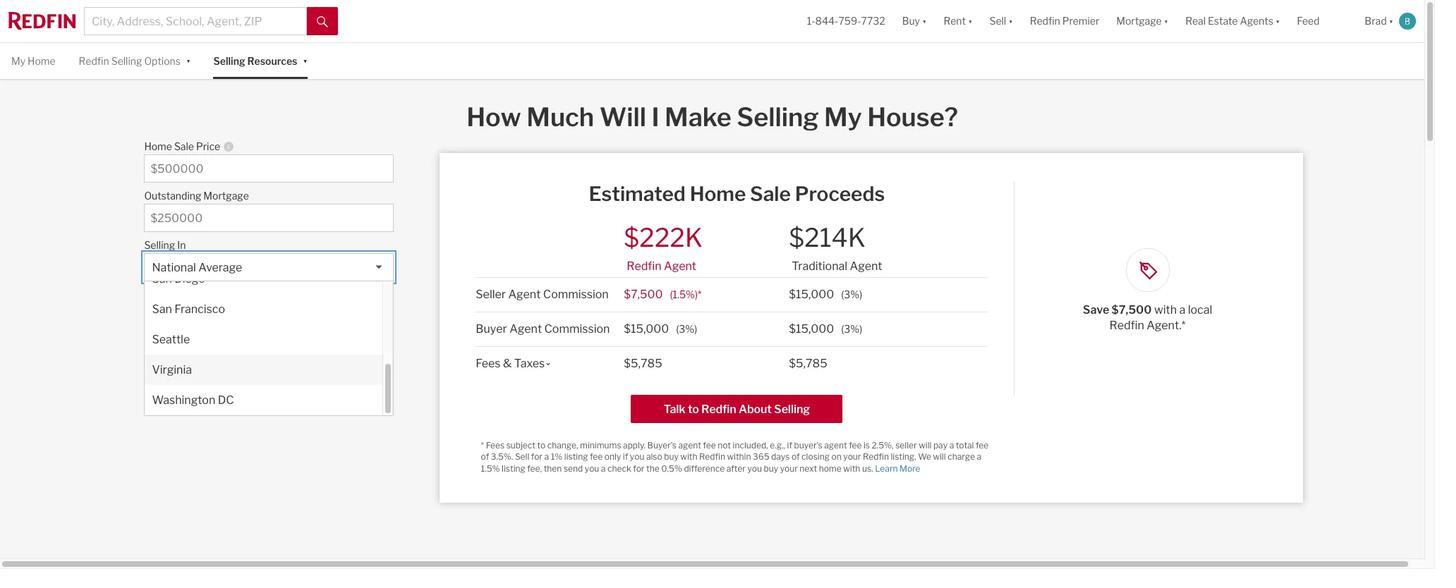 Task type: describe. For each thing, give the bounding box(es) containing it.
365
[[753, 452, 769, 462]]

talk to redfin about selling button
[[631, 395, 843, 423]]

1-844-759-7732 link
[[807, 15, 885, 27]]

(1.5%)
[[670, 288, 698, 300]]

agent inside $222k redfin agent
[[664, 259, 696, 273]]

subject
[[506, 440, 535, 451]]

1 horizontal spatial will
[[933, 452, 946, 462]]

selling resources ▾
[[213, 54, 308, 67]]

1 $5,785 from the left
[[624, 357, 662, 370]]

make
[[665, 102, 731, 133]]

home sale price
[[144, 141, 220, 153]]

sell inside * fees subject to change, minimums apply. buyer's agent fee not included, e.g., if buyer's agent fee is 2.5%, seller will pay a total fee of 3.5%. sell for a 1% listing fee only if you also buy with redfin within 365 days of closing on your redfin listing. we will charge a 1.5% listing fee, then send you a check for the 0.5% difference after you buy your next home with us.
[[515, 452, 529, 462]]

how much will i make selling my house?
[[466, 102, 958, 133]]

fee right total
[[976, 440, 989, 451]]

0 vertical spatial your
[[843, 452, 861, 462]]

professional
[[144, 371, 209, 385]]

1 vertical spatial sale
[[750, 182, 791, 206]]

mortgage ▾
[[1116, 15, 1168, 27]]

us.
[[862, 463, 873, 474]]

rent ▾
[[944, 15, 973, 27]]

buyer's
[[647, 440, 677, 451]]

learn
[[875, 463, 898, 474]]

a right pay
[[949, 440, 954, 451]]

options
[[144, 55, 181, 67]]

difference
[[684, 463, 725, 474]]

a left 1%
[[544, 452, 549, 462]]

redfin down "2.5%,"
[[863, 452, 889, 462]]

not inside this calculator is not intended to replace a professional estimate .
[[234, 356, 252, 369]]

2 agent from the left
[[824, 440, 847, 451]]

759-
[[838, 15, 861, 27]]

intended
[[254, 356, 301, 369]]

1 horizontal spatial $7,500
[[1112, 304, 1152, 317]]

1 vertical spatial your
[[780, 463, 798, 474]]

learn more
[[875, 463, 920, 474]]

buy
[[902, 15, 920, 27]]

home
[[819, 463, 842, 474]]

my home link
[[11, 43, 55, 79]]

0 vertical spatial fees
[[476, 357, 501, 370]]

list box containing national average
[[144, 253, 394, 416]]

only
[[605, 452, 621, 462]]

sale for proceeds
[[257, 312, 280, 325]]

agent.*
[[1147, 319, 1186, 332]]

agents
[[1240, 15, 1273, 27]]

submit search image
[[317, 16, 328, 27]]

$214k traditional agent
[[789, 222, 882, 273]]

sale for price
[[174, 141, 194, 153]]

0 vertical spatial listing
[[564, 452, 588, 462]]

1 vertical spatial listing
[[502, 463, 525, 474]]

a right 'charge'
[[977, 452, 981, 462]]

3.5%.
[[491, 452, 513, 462]]

Home Sale Price text field
[[151, 162, 388, 176]]

seattle
[[152, 333, 190, 347]]

▾ inside selling resources ▾
[[303, 54, 308, 66]]

▾ right buy
[[922, 15, 927, 27]]

0 horizontal spatial with
[[680, 452, 697, 462]]

outstanding mortgage element
[[144, 183, 387, 204]]

1 vertical spatial for
[[633, 463, 644, 474]]

redfin up difference
[[699, 452, 725, 462]]

0 horizontal spatial my
[[11, 55, 25, 67]]

buy ▾ button
[[894, 0, 935, 42]]

buy ▾
[[902, 15, 927, 27]]

is inside * fees subject to change, minimums apply. buyer's agent fee not included, e.g., if buyer's agent fee is 2.5%, seller will pay a total fee of 3.5%. sell for a 1% listing fee only if you also buy with redfin within 365 days of closing on your redfin listing. we will charge a 1.5% listing fee, then send you a check for the 0.5% difference after you buy your next home with us.
[[864, 440, 870, 451]]

0 vertical spatial proceeds
[[795, 182, 885, 206]]

e.g.,
[[770, 440, 785, 451]]

$7,500 (1.5%) *
[[624, 288, 701, 301]]

commission for seller agent commission
[[543, 288, 609, 301]]

the
[[646, 463, 659, 474]]

agent right seller
[[508, 288, 541, 301]]

seller
[[476, 288, 506, 301]]

dc
[[218, 394, 234, 407]]

change,
[[547, 440, 578, 451]]

▾ right rent
[[968, 15, 973, 27]]

$214k
[[789, 222, 866, 253]]

rent ▾ button
[[944, 0, 973, 42]]

traditional
[[792, 259, 847, 273]]

sell inside dropdown button
[[989, 15, 1006, 27]]

my home
[[11, 55, 55, 67]]

▾ right rent ▾
[[1008, 15, 1013, 27]]

2 horizontal spatial you
[[748, 463, 762, 474]]

i
[[652, 102, 659, 133]]

seller
[[895, 440, 917, 451]]

then
[[544, 463, 562, 474]]

selling inside selling resources ▾
[[213, 55, 245, 67]]

outstanding
[[144, 190, 201, 202]]

1-
[[807, 15, 815, 27]]

a inside with a local redfin agent.*
[[1179, 304, 1185, 317]]

professional estimate link
[[144, 371, 258, 385]]

7732
[[861, 15, 885, 27]]

&
[[503, 357, 512, 370]]

save $7,500
[[1083, 304, 1154, 317]]

check
[[607, 463, 631, 474]]

mortgage ▾ button
[[1108, 0, 1177, 42]]

estate
[[1208, 15, 1238, 27]]

estimate
[[211, 371, 258, 385]]

outstanding mortgage
[[144, 190, 249, 202]]

1 horizontal spatial home
[[144, 141, 172, 153]]

seller agent commission
[[476, 288, 609, 301]]

real estate agents ▾ link
[[1185, 0, 1280, 42]]

0 horizontal spatial mortgage
[[203, 190, 249, 202]]

to inside * fees subject to change, minimums apply. buyer's agent fee not included, e.g., if buyer's agent fee is 2.5%, seller will pay a total fee of 3.5%. sell for a 1% listing fee only if you also buy with redfin within 365 days of closing on your redfin listing. we will charge a 1.5% listing fee, then send you a check for the 0.5% difference after you buy your next home with us.
[[537, 440, 546, 451]]

not inside * fees subject to change, minimums apply. buyer's agent fee not included, e.g., if buyer's agent fee is 2.5%, seller will pay a total fee of 3.5%. sell for a 1% listing fee only if you also buy with redfin within 365 days of closing on your redfin listing. we will charge a 1.5% listing fee, then send you a check for the 0.5% difference after you buy your next home with us.
[[718, 440, 731, 451]]

calculate
[[205, 312, 255, 325]]

san diego
[[152, 273, 205, 286]]

City, Address, School, Agent, ZIP search field
[[84, 7, 307, 35]]

in
[[177, 239, 186, 251]]

days
[[771, 452, 790, 462]]

selling inside redfin selling options ▾
[[111, 55, 142, 67]]

redfin inside with a local redfin agent.*
[[1109, 319, 1144, 332]]

redfin inside redfin selling options ▾
[[79, 55, 109, 67]]

apply.
[[623, 440, 646, 451]]

closing
[[802, 452, 830, 462]]

national average
[[152, 261, 242, 275]]

san for san francisco
[[152, 303, 172, 316]]

agent inside $214k traditional agent
[[850, 259, 882, 273]]

about
[[739, 403, 772, 416]]

san for san diego
[[152, 273, 172, 286]]

also
[[646, 452, 662, 462]]

national
[[152, 261, 196, 275]]

virginia
[[152, 364, 192, 377]]



Task type: vqa. For each thing, say whether or not it's contained in the screenshot.
Fire Factor working
no



Task type: locate. For each thing, give the bounding box(es) containing it.
selling
[[111, 55, 142, 67], [213, 55, 245, 67], [737, 102, 819, 133], [144, 239, 175, 251], [774, 403, 810, 416]]

0 vertical spatial is
[[223, 356, 232, 369]]

mortgage ▾ button
[[1116, 0, 1168, 42]]

sell right rent ▾
[[989, 15, 1006, 27]]

with
[[1154, 304, 1177, 317], [680, 452, 697, 462], [843, 463, 860, 474]]

0 horizontal spatial if
[[623, 452, 628, 462]]

feed button
[[1289, 0, 1356, 42]]

1 vertical spatial $7,500
[[1112, 304, 1152, 317]]

to
[[303, 356, 314, 369], [688, 403, 699, 416], [537, 440, 546, 451]]

1 horizontal spatial *
[[698, 288, 701, 300]]

$15,000 for $7,500
[[789, 288, 834, 301]]

francisco
[[174, 303, 225, 316]]

mortgage left real
[[1116, 15, 1162, 27]]

0 horizontal spatial will
[[919, 440, 932, 451]]

redfin premier
[[1030, 15, 1099, 27]]

1 vertical spatial with
[[680, 452, 697, 462]]

0 horizontal spatial is
[[223, 356, 232, 369]]

san francisco
[[152, 303, 225, 316]]

send
[[564, 463, 583, 474]]

1 vertical spatial if
[[623, 452, 628, 462]]

0 horizontal spatial home
[[28, 55, 55, 67]]

price
[[196, 141, 220, 153]]

2 vertical spatial to
[[537, 440, 546, 451]]

1 horizontal spatial $5,785
[[789, 357, 827, 370]]

with up agent.*
[[1154, 304, 1177, 317]]

0 vertical spatial will
[[919, 440, 932, 451]]

redfin right the my home
[[79, 55, 109, 67]]

proceeds
[[795, 182, 885, 206], [282, 312, 333, 325]]

$15,000 (3%) for $15,000
[[789, 322, 862, 336]]

list box
[[144, 253, 394, 416]]

not up within
[[718, 440, 731, 451]]

1 horizontal spatial of
[[792, 452, 800, 462]]

you right send
[[585, 463, 599, 474]]

buyer
[[476, 322, 507, 336]]

calculate sale proceeds button
[[144, 304, 394, 332]]

1 horizontal spatial to
[[537, 440, 546, 451]]

learn more link
[[875, 463, 920, 474]]

proceeds up replace
[[282, 312, 333, 325]]

2 vertical spatial with
[[843, 463, 860, 474]]

1 horizontal spatial agent
[[824, 440, 847, 451]]

agent
[[664, 259, 696, 273], [850, 259, 882, 273], [508, 288, 541, 301], [509, 322, 542, 336]]

rent ▾ button
[[935, 0, 981, 42]]

home
[[28, 55, 55, 67], [144, 141, 172, 153], [690, 182, 746, 206]]

to right subject on the bottom left
[[537, 440, 546, 451]]

agent up (1.5%)
[[664, 259, 696, 273]]

0 horizontal spatial listing
[[502, 463, 525, 474]]

a left local
[[1179, 304, 1185, 317]]

fees inside * fees subject to change, minimums apply. buyer's agent fee not included, e.g., if buyer's agent fee is 2.5%, seller will pay a total fee of 3.5%. sell for a 1% listing fee only if you also buy with redfin within 365 days of closing on your redfin listing. we will charge a 1.5% listing fee, then send you a check for the 0.5% difference after you buy your next home with us.
[[486, 440, 505, 451]]

redfin inside $222k redfin agent
[[627, 259, 662, 273]]

$7,500 right the save
[[1112, 304, 1152, 317]]

1 vertical spatial buy
[[764, 463, 778, 474]]

buy ▾ button
[[902, 0, 927, 42]]

1 horizontal spatial my
[[824, 102, 862, 133]]

2 horizontal spatial with
[[1154, 304, 1177, 317]]

with inside with a local redfin agent.*
[[1154, 304, 1177, 317]]

0 vertical spatial *
[[698, 288, 701, 300]]

pay
[[933, 440, 948, 451]]

(3%) for $7,500
[[841, 288, 862, 300]]

1 horizontal spatial buy
[[764, 463, 778, 474]]

0 horizontal spatial *
[[481, 440, 484, 451]]

a down only
[[601, 463, 606, 474]]

dialog containing san diego
[[144, 264, 394, 416]]

fee down minimums
[[590, 452, 603, 462]]

a inside this calculator is not intended to replace a professional estimate .
[[358, 356, 364, 369]]

$222k
[[624, 222, 703, 253]]

1 vertical spatial fees
[[486, 440, 505, 451]]

brad
[[1365, 15, 1387, 27]]

1 vertical spatial commission
[[544, 322, 610, 336]]

$7,500
[[624, 288, 663, 301], [1112, 304, 1152, 317]]

0 horizontal spatial of
[[481, 452, 489, 462]]

fee up difference
[[703, 440, 716, 451]]

1 vertical spatial will
[[933, 452, 946, 462]]

buy down days
[[764, 463, 778, 474]]

is left "2.5%,"
[[864, 440, 870, 451]]

if right only
[[623, 452, 628, 462]]

redfin
[[1030, 15, 1060, 27], [79, 55, 109, 67], [627, 259, 662, 273], [1109, 319, 1144, 332], [701, 403, 736, 416], [699, 452, 725, 462], [863, 452, 889, 462]]

commission up buyer agent commission
[[543, 288, 609, 301]]

save
[[1083, 304, 1109, 317]]

charge
[[948, 452, 975, 462]]

redfin inside 'button'
[[701, 403, 736, 416]]

talk to redfin about selling
[[664, 403, 810, 416]]

of right days
[[792, 452, 800, 462]]

1 vertical spatial my
[[824, 102, 862, 133]]

san left the diego
[[152, 273, 172, 286]]

2 horizontal spatial to
[[688, 403, 699, 416]]

1-844-759-7732
[[807, 15, 885, 27]]

1 horizontal spatial for
[[633, 463, 644, 474]]

0 horizontal spatial for
[[531, 452, 543, 462]]

1 horizontal spatial you
[[630, 452, 644, 462]]

fees & taxes
[[476, 357, 545, 370]]

redfin down save $7,500
[[1109, 319, 1144, 332]]

▾ right options
[[186, 54, 191, 66]]

1 san from the top
[[152, 273, 172, 286]]

0 horizontal spatial $5,785
[[624, 357, 662, 370]]

$7,500 left (1.5%)
[[624, 288, 663, 301]]

*
[[698, 288, 701, 300], [481, 440, 484, 451]]

1 horizontal spatial not
[[718, 440, 731, 451]]

0 vertical spatial for
[[531, 452, 543, 462]]

home for estimated home sale proceeds
[[690, 182, 746, 206]]

your down days
[[780, 463, 798, 474]]

agent right buyer
[[509, 322, 542, 336]]

mortgage up outstanding mortgage text box
[[203, 190, 249, 202]]

0 vertical spatial buy
[[664, 452, 679, 462]]

0 vertical spatial sell
[[989, 15, 1006, 27]]

calculate sale proceeds
[[205, 312, 333, 325]]

mortgage inside dropdown button
[[1116, 15, 1162, 27]]

selling inside 'button'
[[774, 403, 810, 416]]

1 horizontal spatial proceeds
[[795, 182, 885, 206]]

$15,000 (3%) for $7,500
[[789, 288, 862, 301]]

will down pay
[[933, 452, 946, 462]]

proceeds up $214k
[[795, 182, 885, 206]]

0 vertical spatial to
[[303, 356, 314, 369]]

for up fee, on the left of page
[[531, 452, 543, 462]]

local
[[1188, 304, 1212, 317]]

redfin selling options link
[[79, 43, 181, 79]]

▾ right 'resources'
[[303, 54, 308, 66]]

next
[[800, 463, 817, 474]]

0 vertical spatial with
[[1154, 304, 1177, 317]]

will up we
[[919, 440, 932, 451]]

0 vertical spatial commission
[[543, 288, 609, 301]]

much
[[527, 102, 594, 133]]

not up estimate
[[234, 356, 252, 369]]

1 horizontal spatial with
[[843, 463, 860, 474]]

fees
[[476, 357, 501, 370], [486, 440, 505, 451]]

0 horizontal spatial to
[[303, 356, 314, 369]]

$15,000 for $15,000
[[789, 322, 834, 336]]

estimated
[[589, 182, 686, 206]]

this calculator is not intended to replace a professional estimate .
[[144, 356, 364, 385]]

1 of from the left
[[481, 452, 489, 462]]

fees up "3.5%."
[[486, 440, 505, 451]]

0 horizontal spatial buy
[[664, 452, 679, 462]]

selling in
[[144, 239, 186, 251]]

commission down "seller agent commission"
[[544, 322, 610, 336]]

redfin left premier
[[1030, 15, 1060, 27]]

real
[[1185, 15, 1206, 27]]

total
[[956, 440, 974, 451]]

sale inside button
[[257, 312, 280, 325]]

house?
[[867, 102, 958, 133]]

2 horizontal spatial home
[[690, 182, 746, 206]]

0 horizontal spatial agent
[[678, 440, 701, 451]]

a right replace
[[358, 356, 364, 369]]

my
[[11, 55, 25, 67], [824, 102, 862, 133]]

1 horizontal spatial if
[[787, 440, 792, 451]]

with left us.
[[843, 463, 860, 474]]

home for my home
[[28, 55, 55, 67]]

listing down "3.5%."
[[502, 463, 525, 474]]

agent right traditional
[[850, 259, 882, 273]]

2 $5,785 from the left
[[789, 357, 827, 370]]

user photo image
[[1399, 13, 1416, 30]]

to left replace
[[303, 356, 314, 369]]

of
[[481, 452, 489, 462], [792, 452, 800, 462]]

▾ right brad
[[1389, 15, 1393, 27]]

1 vertical spatial san
[[152, 303, 172, 316]]

for
[[531, 452, 543, 462], [633, 463, 644, 474]]

2 san from the top
[[152, 303, 172, 316]]

0 vertical spatial mortgage
[[1116, 15, 1162, 27]]

844-
[[815, 15, 838, 27]]

agent up on
[[824, 440, 847, 451]]

0 horizontal spatial you
[[585, 463, 599, 474]]

1 vertical spatial mortgage
[[203, 190, 249, 202]]

1 horizontal spatial mortgage
[[1116, 15, 1162, 27]]

will
[[919, 440, 932, 451], [933, 452, 946, 462]]

diego
[[174, 273, 205, 286]]

selling in element
[[144, 232, 387, 253]]

0 horizontal spatial sale
[[174, 141, 194, 153]]

0 vertical spatial if
[[787, 440, 792, 451]]

commission for buyer agent commission
[[544, 322, 610, 336]]

for left the
[[633, 463, 644, 474]]

1 vertical spatial not
[[718, 440, 731, 451]]

rent
[[944, 15, 966, 27]]

buy up 0.5%
[[664, 452, 679, 462]]

.
[[258, 371, 260, 385]]

1 horizontal spatial listing
[[564, 452, 588, 462]]

1 vertical spatial to
[[688, 403, 699, 416]]

listing
[[564, 452, 588, 462], [502, 463, 525, 474]]

to inside this calculator is not intended to replace a professional estimate .
[[303, 356, 314, 369]]

not
[[234, 356, 252, 369], [718, 440, 731, 451]]

0 vertical spatial san
[[152, 273, 172, 286]]

on
[[831, 452, 841, 462]]

0 vertical spatial sale
[[174, 141, 194, 153]]

premier
[[1062, 15, 1099, 27]]

agent
[[678, 440, 701, 451], [824, 440, 847, 451]]

of up '1.5%' on the left
[[481, 452, 489, 462]]

you down 365
[[748, 463, 762, 474]]

how
[[466, 102, 521, 133]]

2 vertical spatial sale
[[257, 312, 280, 325]]

included,
[[733, 440, 768, 451]]

redfin inside button
[[1030, 15, 1060, 27]]

redfin premier button
[[1021, 0, 1108, 42]]

▾ left real
[[1164, 15, 1168, 27]]

1 agent from the left
[[678, 440, 701, 451]]

proceeds inside calculate sale proceeds button
[[282, 312, 333, 325]]

redfin left about
[[701, 403, 736, 416]]

▾ right agents
[[1276, 15, 1280, 27]]

0 horizontal spatial sell
[[515, 452, 529, 462]]

0 vertical spatial my
[[11, 55, 25, 67]]

$15,000
[[789, 288, 834, 301], [624, 322, 669, 336], [789, 322, 834, 336]]

selling resources link
[[213, 43, 297, 79]]

you down apply.
[[630, 452, 644, 462]]

▾
[[922, 15, 927, 27], [968, 15, 973, 27], [1008, 15, 1013, 27], [1164, 15, 1168, 27], [1276, 15, 1280, 27], [1389, 15, 1393, 27], [186, 54, 191, 66], [303, 54, 308, 66]]

1.5%
[[481, 463, 500, 474]]

2 of from the left
[[792, 452, 800, 462]]

agent up difference
[[678, 440, 701, 451]]

resources
[[247, 55, 297, 67]]

buy
[[664, 452, 679, 462], [764, 463, 778, 474]]

0 horizontal spatial your
[[780, 463, 798, 474]]

fees left &
[[476, 357, 501, 370]]

0 horizontal spatial not
[[234, 356, 252, 369]]

san up seattle
[[152, 303, 172, 316]]

redfin up $7,500 (1.5%) *
[[627, 259, 662, 273]]

with up difference
[[680, 452, 697, 462]]

Outstanding Mortgage text field
[[151, 212, 388, 225]]

1 horizontal spatial sale
[[257, 312, 280, 325]]

brad ▾
[[1365, 15, 1393, 27]]

2 vertical spatial home
[[690, 182, 746, 206]]

2.5%,
[[872, 440, 894, 451]]

1 horizontal spatial your
[[843, 452, 861, 462]]

* inside * fees subject to change, minimums apply. buyer's agent fee not included, e.g., if buyer's agent fee is 2.5%, seller will pay a total fee of 3.5%. sell for a 1% listing fee only if you also buy with redfin within 365 days of closing on your redfin listing. we will charge a 1.5% listing fee, then send you a check for the 0.5% difference after you buy your next home with us.
[[481, 440, 484, 451]]

your right on
[[843, 452, 861, 462]]

is up estimate
[[223, 356, 232, 369]]

to inside 'button'
[[688, 403, 699, 416]]

minimums
[[580, 440, 621, 451]]

* up '1.5%' on the left
[[481, 440, 484, 451]]

1 vertical spatial *
[[481, 440, 484, 451]]

0 vertical spatial home
[[28, 55, 55, 67]]

listing up send
[[564, 452, 588, 462]]

0 horizontal spatial proceeds
[[282, 312, 333, 325]]

real estate agents ▾
[[1185, 15, 1280, 27]]

fee left "2.5%,"
[[849, 440, 862, 451]]

1 vertical spatial is
[[864, 440, 870, 451]]

(3%) for $15,000
[[841, 323, 862, 335]]

1 horizontal spatial is
[[864, 440, 870, 451]]

buyer agent commission
[[476, 322, 610, 336]]

this
[[144, 356, 167, 369]]

to right talk on the bottom of the page
[[688, 403, 699, 416]]

1 vertical spatial sell
[[515, 452, 529, 462]]

2 horizontal spatial sale
[[750, 182, 791, 206]]

1 horizontal spatial sell
[[989, 15, 1006, 27]]

replace
[[317, 356, 356, 369]]

after
[[727, 463, 746, 474]]

* fees subject to change, minimums apply. buyer's agent fee not included, e.g., if buyer's agent fee is 2.5%, seller will pay a total fee of 3.5%. sell for a 1% listing fee only if you also buy with redfin within 365 days of closing on your redfin listing. we will charge a 1.5% listing fee, then send you a check for the 0.5% difference after you buy your next home with us.
[[481, 440, 989, 474]]

0 horizontal spatial $7,500
[[624, 288, 663, 301]]

if right e.g.,
[[787, 440, 792, 451]]

0.5%
[[661, 463, 682, 474]]

* inside $7,500 (1.5%) *
[[698, 288, 701, 300]]

1 vertical spatial proceeds
[[282, 312, 333, 325]]

sell down subject on the bottom left
[[515, 452, 529, 462]]

0 vertical spatial not
[[234, 356, 252, 369]]

1 vertical spatial home
[[144, 141, 172, 153]]

0 vertical spatial $7,500
[[624, 288, 663, 301]]

is inside this calculator is not intended to replace a professional estimate .
[[223, 356, 232, 369]]

▾ inside redfin selling options ▾
[[186, 54, 191, 66]]

* down $222k redfin agent
[[698, 288, 701, 300]]

taxes
[[514, 357, 545, 370]]

dialog
[[144, 264, 394, 416]]



